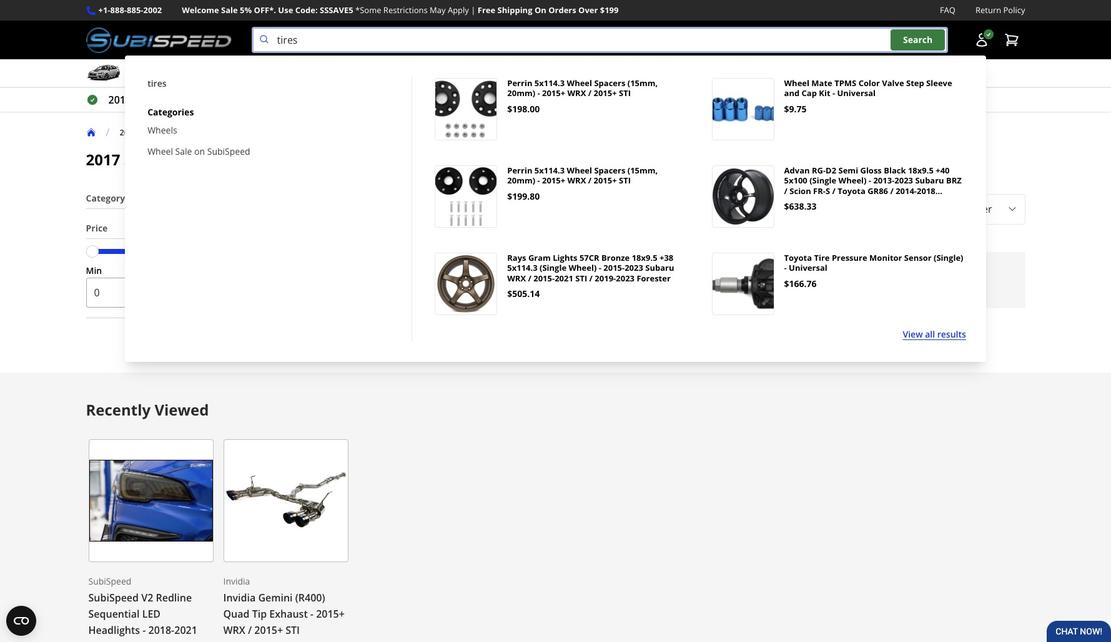 Task type: vqa. For each thing, say whether or not it's contained in the screenshot.
5x114.3 to the middle
yes



Task type: describe. For each thing, give the bounding box(es) containing it.
semi
[[839, 165, 858, 176]]

tires link
[[145, 76, 392, 92]]

+40
[[936, 165, 950, 176]]

sssave5
[[320, 4, 353, 16]]

20mm) for 199.80
[[507, 175, 535, 186]]

selected
[[709, 273, 748, 287]]

198.00
[[512, 103, 540, 115]]

single
[[248, 149, 293, 170]]

oops! no parts are compatible for your selected vehicle!
[[524, 273, 785, 287]]

18x9.5 inside rays gram lights 57cr bronze 18x9.5 +38 5x114.3 (single wheel) - 2015-2023 subaru wrx / 2015-2021 sti / 2019-2023 forester $ 505.14
[[632, 252, 657, 264]]

2017, subaru, forester
[[108, 93, 217, 107]]

black
[[884, 165, 906, 176]]

return
[[976, 4, 1001, 16]]

forester for 2017 subaru forester single disc clutches
[[181, 149, 244, 170]]

categories
[[148, 106, 194, 118]]

wheel sale on subispeed
[[148, 145, 250, 157]]

wheel inside wheel mate tpms color valve step sleeve and cap kit - universal $ 9.75
[[784, 78, 809, 89]]

9.75
[[789, 103, 807, 115]]

$199
[[600, 4, 619, 16]]

forester for 2017 subaru forester
[[170, 127, 203, 138]]

recently viewed
[[86, 400, 209, 420]]

(single)
[[934, 252, 963, 264]]

$ inside perrin 5x114.3 wheel spacers (15mm, 20mm) - 2015+ wrx / 2015+ sti $ 199.80
[[507, 190, 512, 202]]

sti inside perrin 5x114.3 wheel spacers (15mm, 20mm) - 2015+ wrx / 2015+ sti $ 199.80
[[619, 175, 631, 186]]

Min text field
[[86, 278, 157, 308]]

maximum slider
[[259, 245, 271, 258]]

advan
[[784, 165, 810, 176]]

policy
[[1003, 4, 1025, 16]]

recently
[[86, 400, 151, 420]]

5x100
[[784, 175, 807, 186]]

monitor
[[869, 252, 902, 264]]

forester inside advan rg-d2 semi gloss black 18x9.5 +40 5x100 (single wheel) - 2013-2023 subaru brz / scion fr-s / toyota gr86 / 2014-2018 subaru forester $ 638.33
[[815, 195, 849, 207]]

to
[[356, 230, 365, 242]]

$ inside perrin 5x114.3 wheel spacers (15mm, 20mm) - 2015+ wrx / 2015+ sti $ 198.00
[[507, 103, 512, 115]]

subaru for 2017 subaru forester single disc clutches
[[124, 149, 177, 170]]

quad
[[223, 608, 250, 622]]

oops!
[[524, 273, 551, 287]]

toyota tire pressure monitor sensor (single) - universal image
[[712, 254, 774, 315]]

welcome
[[182, 4, 219, 16]]

on
[[194, 145, 205, 157]]

wheel) inside rays gram lights 57cr bronze 18x9.5 +38 5x114.3 (single wheel) - 2015-2023 subaru wrx / 2015-2021 sti / 2019-2023 forester $ 505.14
[[569, 263, 597, 274]]

universal inside toyota tire pressure monitor sensor (single) - universal $ 166.76
[[789, 263, 827, 274]]

color
[[859, 78, 880, 89]]

wheel inside perrin 5x114.3 wheel spacers (15mm, 20mm) - 2015+ wrx / 2015+ sti $ 198.00
[[567, 78, 592, 89]]

mate
[[812, 78, 832, 89]]

compatible
[[615, 273, 667, 287]]

subaru,
[[137, 93, 174, 107]]

888-
[[110, 4, 127, 16]]

are
[[597, 273, 612, 287]]

+1-888-885-2002
[[98, 4, 162, 16]]

sbsss15wrxhl-sq2-18kit subispeed v2 redline sequential led headlights - 2018-2021 subaru wrx limited & sti, image
[[88, 440, 213, 563]]

spacers for 198.00
[[594, 78, 625, 89]]

restrictions
[[383, 4, 428, 16]]

*some
[[355, 4, 381, 16]]

subaru inside subispeed subispeed v2 redline sequential led headlights - 2018-2021 subaru wrx limite
[[88, 640, 123, 643]]

parts
[[570, 273, 594, 287]]

code:
[[295, 4, 318, 16]]

0 horizontal spatial 2015-
[[534, 273, 555, 284]]

1 horizontal spatial 2015-
[[604, 263, 625, 274]]

search input field
[[251, 27, 948, 53]]

search
[[903, 34, 933, 46]]

wheel mate tpms color valve step sleeve and cap kit - universal image
[[712, 79, 774, 140]]

subispeed inside 'wheel sale on subispeed' link
[[207, 145, 250, 157]]

view all results link
[[903, 328, 966, 342]]

2 invidia from the top
[[223, 592, 256, 605]]

5x114.3 inside rays gram lights 57cr bronze 18x9.5 +38 5x114.3 (single wheel) - 2015-2023 subaru wrx / 2015-2021 sti / 2019-2023 forester $ 505.14
[[507, 263, 538, 274]]

orders
[[548, 4, 576, 16]]

gr86
[[868, 185, 888, 197]]

led
[[142, 608, 161, 622]]

gloss
[[860, 165, 882, 176]]

invhs15stigm4st invidia gemini (r400) quad tip exhaust  - 2015+ wrx / 2015+ sti-titanium tips, image
[[223, 440, 348, 563]]

2021 inside rays gram lights 57cr bronze 18x9.5 +38 5x114.3 (single wheel) - 2015-2023 subaru wrx / 2015-2021 sti / 2019-2023 forester $ 505.14
[[555, 273, 573, 284]]

(r400)
[[295, 592, 325, 605]]

pressure
[[832, 252, 867, 264]]

sale for wheel
[[175, 145, 192, 157]]

2021 inside subispeed subispeed v2 redline sequential led headlights - 2018-2021 subaru wrx limite
[[174, 624, 197, 638]]

redline
[[156, 592, 192, 605]]

tpms
[[835, 78, 857, 89]]

wheel mate tpms color valve step sleeve and cap kit - universal $ 9.75
[[784, 78, 952, 115]]

off*.
[[254, 4, 276, 16]]

lights
[[553, 252, 577, 264]]

wrx inside invidia invidia gemini (r400) quad tip exhaust - 2015+ wrx / 2015+ sti
[[223, 624, 245, 638]]

20mm) for 198.00
[[507, 88, 535, 99]]

2014-
[[896, 185, 917, 197]]

view
[[903, 329, 923, 340]]

(15mm, for 198.00
[[628, 78, 658, 89]]

return policy link
[[976, 4, 1025, 17]]

2017 subaru forester
[[120, 127, 203, 138]]

57cr
[[580, 252, 599, 264]]

min
[[86, 265, 102, 276]]

- inside invidia invidia gemini (r400) quad tip exhaust - 2015+ wrx / 2015+ sti
[[310, 608, 314, 622]]

your
[[685, 273, 706, 287]]

sti inside invidia invidia gemini (r400) quad tip exhaust - 2015+ wrx / 2015+ sti
[[286, 624, 300, 638]]

18x9.5 inside advan rg-d2 semi gloss black 18x9.5 +40 5x100 (single wheel) - 2013-2023 subaru brz / scion fr-s / toyota gr86 / 2014-2018 subaru forester $ 638.33
[[908, 165, 934, 176]]

brz
[[946, 175, 962, 186]]

sensor
[[904, 252, 932, 264]]

wrx inside perrin 5x114.3 wheel spacers (15mm, 20mm) - 2015+ wrx / 2015+ sti $ 199.80
[[567, 175, 586, 186]]

vehicle
[[382, 230, 413, 242]]

wheel inside perrin 5x114.3 wheel spacers (15mm, 20mm) - 2015+ wrx / 2015+ sti $ 199.80
[[567, 165, 592, 176]]

all
[[925, 329, 935, 340]]

bronze
[[602, 252, 630, 264]]

advan rg-d2 semi gloss black 18x9.5 +40 5x100 (single wheel) - 2013-2023 subaru brz / scion fr-s / toyota gr86 / 2014-2018 subaru forester image
[[712, 166, 774, 227]]

2023 right are
[[616, 273, 635, 284]]

invidia invidia gemini (r400) quad tip exhaust - 2015+ wrx / 2015+ sti
[[223, 576, 345, 638]]

perrin 5x114.3 wheel spacers (15mm, 20mm) - 2015+ wrx / 2015+ sti $ 198.00
[[507, 78, 658, 115]]

step
[[906, 78, 924, 89]]

universal inside wheel mate tpms color valve step sleeve and cap kit - universal $ 9.75
[[837, 88, 876, 99]]

exhaust
[[269, 608, 308, 622]]

rays gram lights 57cr bronze 18x9.5 +38 5x114.3 (single wheel) - 2015-2023 subaru wrx / 2015-2021 sti / 2019-2023 forester image
[[436, 254, 497, 315]]

compatible
[[306, 230, 354, 242]]

199.80
[[512, 190, 540, 202]]

wrx inside perrin 5x114.3 wheel spacers (15mm, 20mm) - 2015+ wrx / 2015+ sti $ 198.00
[[567, 88, 586, 99]]

|
[[471, 4, 476, 16]]

2018
[[917, 185, 936, 197]]

rays
[[507, 252, 526, 264]]

5%
[[240, 4, 252, 16]]



Task type: locate. For each thing, give the bounding box(es) containing it.
price
[[86, 222, 108, 234]]

advan rg-d2 semi gloss black 18x9.5 +40 5x100 (single wheel) - 2013-2023 subaru brz / scion fr-s / toyota gr86 / 2014-2018 subaru forester $ 638.33
[[784, 165, 962, 212]]

2 horizontal spatial forester
[[815, 195, 849, 207]]

wheel)
[[839, 175, 867, 186], [569, 263, 597, 274]]

subaru
[[915, 175, 944, 186], [784, 195, 813, 207], [645, 263, 674, 274], [88, 640, 123, 643]]

over
[[578, 4, 598, 16]]

gemini
[[258, 592, 293, 605]]

2017 for 2017 subaru forester
[[120, 127, 138, 138]]

forester
[[170, 127, 203, 138], [181, 149, 244, 170]]

1 perrin 5x114.3 wheel spacers (15mm, 20mm) - 2015+ wrx / 2015+ sti image from the top
[[436, 79, 497, 140]]

spacers for 199.80
[[594, 165, 625, 176]]

toyota inside advan rg-d2 semi gloss black 18x9.5 +40 5x100 (single wheel) - 2013-2023 subaru brz / scion fr-s / toyota gr86 / 2014-2018 subaru forester $ 638.33
[[838, 185, 866, 197]]

shipping
[[498, 4, 532, 16]]

1 vertical spatial sale
[[175, 145, 192, 157]]

1 vertical spatial wheel)
[[569, 263, 597, 274]]

/ inside perrin 5x114.3 wheel spacers (15mm, 20mm) - 2015+ wrx / 2015+ sti $ 199.80
[[588, 175, 592, 186]]

universal right kit
[[837, 88, 876, 99]]

my
[[367, 230, 380, 242]]

universal
[[837, 88, 876, 99], [789, 263, 827, 274]]

2 perrin from the top
[[507, 165, 532, 176]]

may
[[430, 4, 446, 16]]

1 perrin from the top
[[507, 78, 532, 89]]

1 horizontal spatial universal
[[837, 88, 876, 99]]

/ inside perrin 5x114.3 wheel spacers (15mm, 20mm) - 2015+ wrx / 2015+ sti $ 198.00
[[588, 88, 592, 99]]

- inside perrin 5x114.3 wheel spacers (15mm, 20mm) - 2015+ wrx / 2015+ sti $ 199.80
[[537, 175, 540, 186]]

forester left single
[[181, 149, 244, 170]]

0 vertical spatial 18x9.5
[[908, 165, 934, 176]]

button image
[[974, 33, 989, 48]]

0 vertical spatial subaru
[[140, 127, 168, 138]]

0 horizontal spatial wheel)
[[569, 263, 597, 274]]

2 perrin 5x114.3 wheel spacers (15mm, 20mm) - 2015+ wrx / 2015+ sti image from the top
[[436, 166, 497, 227]]

vehicle!
[[750, 273, 785, 287]]

(15mm,
[[628, 78, 658, 89], [628, 165, 658, 176]]

perrin
[[507, 78, 532, 89], [507, 165, 532, 176]]

1 vertical spatial 5x114.3
[[535, 165, 565, 176]]

subaru down headlights
[[88, 640, 123, 643]]

0 horizontal spatial 18x9.5
[[632, 252, 657, 264]]

/ inside invidia invidia gemini (r400) quad tip exhaust - 2015+ wrx / 2015+ sti
[[248, 624, 252, 638]]

2015- down gram
[[534, 273, 555, 284]]

only
[[284, 230, 303, 242]]

$ inside rays gram lights 57cr bronze 18x9.5 +38 5x114.3 (single wheel) - 2015-2023 subaru wrx / 2015-2021 sti / 2019-2023 forester $ 505.14
[[507, 288, 512, 300]]

forester down d2
[[815, 195, 849, 207]]

toyota down semi
[[838, 185, 866, 197]]

1 vertical spatial universal
[[789, 263, 827, 274]]

18x9.5 left +38
[[632, 252, 657, 264]]

Max text field
[[164, 278, 236, 308]]

0 vertical spatial 5x114.3
[[535, 78, 565, 89]]

gram
[[528, 252, 551, 264]]

subispeed subispeed v2 redline sequential led headlights - 2018-2021 subaru wrx limite
[[88, 576, 197, 643]]

toyota
[[838, 185, 866, 197], [784, 252, 812, 264]]

1 vertical spatial 20mm)
[[507, 175, 535, 186]]

use
[[278, 4, 293, 16]]

subaru left brz on the right top of the page
[[915, 175, 944, 186]]

1 vertical spatial (15mm,
[[628, 165, 658, 176]]

166.76
[[789, 278, 817, 290]]

638.33
[[789, 200, 817, 212]]

2023 left 2018
[[895, 175, 913, 186]]

- left tire
[[784, 263, 787, 274]]

sti inside rays gram lights 57cr bronze 18x9.5 +38 5x114.3 (single wheel) - 2015-2023 subaru wrx / 2015-2021 sti / 2019-2023 forester $ 505.14
[[575, 273, 587, 284]]

5x114.3 up 198.00
[[535, 78, 565, 89]]

2 20mm) from the top
[[507, 175, 535, 186]]

1 vertical spatial forester
[[181, 149, 244, 170]]

1 vertical spatial 18x9.5
[[632, 252, 657, 264]]

2021 down the lights
[[555, 273, 573, 284]]

subaru down 5x100
[[784, 195, 813, 207]]

1 vertical spatial invidia
[[223, 592, 256, 605]]

fr-
[[813, 185, 826, 197]]

wrx inside subispeed subispeed v2 redline sequential led headlights - 2018-2021 subaru wrx limite
[[125, 640, 148, 643]]

subaru inside rays gram lights 57cr bronze 18x9.5 +38 5x114.3 (single wheel) - 2015-2023 subaru wrx / 2015-2021 sti / 2019-2023 forester $ 505.14
[[645, 263, 674, 274]]

1 horizontal spatial 2021
[[555, 273, 573, 284]]

viewed
[[155, 400, 209, 420]]

$
[[507, 103, 512, 115], [784, 103, 789, 115], [507, 190, 512, 202], [784, 200, 789, 212], [784, 278, 789, 290], [507, 288, 512, 300]]

search button
[[891, 30, 945, 51]]

perrin 5x114.3 wheel spacers (15mm, 20mm) - 2015+ wrx / 2015+ sti image for 199.80
[[436, 166, 497, 227]]

rays gram lights 57cr bronze 18x9.5 +38 5x114.3 (single wheel) - 2015-2023 subaru wrx / 2015-2021 sti / 2019-2023 forester $ 505.14
[[507, 252, 674, 300]]

0 horizontal spatial (single
[[540, 263, 567, 274]]

home image
[[86, 127, 96, 137]]

2017 down the 2017,
[[120, 127, 138, 138]]

perrin 5x114.3 wheel spacers (15mm, 20mm) - 2015+ wrx / 2015+ sti image left 198.00
[[436, 79, 497, 140]]

2018-
[[148, 624, 174, 638]]

forester right subaru,
[[176, 93, 217, 107]]

results
[[937, 329, 966, 340]]

toyota inside toyota tire pressure monitor sensor (single) - universal $ 166.76
[[784, 252, 812, 264]]

5x114.3 inside perrin 5x114.3 wheel spacers (15mm, 20mm) - 2015+ wrx / 2015+ sti $ 198.00
[[535, 78, 565, 89]]

tip
[[252, 608, 267, 622]]

forester up wheel sale on subispeed
[[170, 127, 203, 138]]

20mm) up 198.00
[[507, 88, 535, 99]]

disc
[[296, 149, 327, 170]]

1 vertical spatial perrin
[[507, 165, 532, 176]]

perrin 5x114.3 wheel spacers (15mm, 20mm) - 2015+ wrx / 2015+ sti $ 199.80
[[507, 165, 658, 202]]

cap
[[802, 88, 817, 99]]

2015- right 57cr at the right
[[604, 263, 625, 274]]

forester
[[176, 93, 217, 107], [815, 195, 849, 207], [637, 273, 671, 284]]

$ inside wheel mate tpms color valve step sleeve and cap kit - universal $ 9.75
[[784, 103, 789, 115]]

v2
[[141, 592, 153, 605]]

only compatible to my vehicle
[[284, 230, 413, 242]]

perrin up the 199.80
[[507, 165, 532, 176]]

0 horizontal spatial toyota
[[784, 252, 812, 264]]

20mm) inside perrin 5x114.3 wheel spacers (15mm, 20mm) - 2015+ wrx / 2015+ sti $ 199.80
[[507, 175, 535, 186]]

2 vertical spatial subispeed
[[88, 592, 139, 605]]

(15mm, inside perrin 5x114.3 wheel spacers (15mm, 20mm) - 2015+ wrx / 2015+ sti $ 199.80
[[628, 165, 658, 176]]

return policy
[[976, 4, 1025, 16]]

(single inside rays gram lights 57cr bronze 18x9.5 +38 5x114.3 (single wheel) - 2015-2023 subaru wrx / 2015-2021 sti / 2019-2023 forester $ 505.14
[[540, 263, 567, 274]]

invidia
[[223, 576, 250, 588], [223, 592, 256, 605]]

1 vertical spatial (single
[[540, 263, 567, 274]]

tire
[[814, 252, 830, 264]]

spacers inside perrin 5x114.3 wheel spacers (15mm, 20mm) - 2015+ wrx / 2015+ sti $ 199.80
[[594, 165, 625, 176]]

1 vertical spatial toyota
[[784, 252, 812, 264]]

0 vertical spatial spacers
[[594, 78, 625, 89]]

- inside perrin 5x114.3 wheel spacers (15mm, 20mm) - 2015+ wrx / 2015+ sti $ 198.00
[[537, 88, 540, 99]]

- up the 199.80
[[537, 175, 540, 186]]

0 vertical spatial 2017
[[120, 127, 138, 138]]

toyota tire pressure monitor sensor (single) - universal $ 166.76
[[784, 252, 963, 290]]

- inside rays gram lights 57cr bronze 18x9.5 +38 5x114.3 (single wheel) - 2015-2023 subaru wrx / 2015-2021 sti / 2019-2023 forester $ 505.14
[[599, 263, 601, 274]]

1 vertical spatial 2021
[[174, 624, 197, 638]]

subispeed logo image
[[86, 27, 231, 53]]

forester inside rays gram lights 57cr bronze 18x9.5 +38 5x114.3 (single wheel) - 2015-2023 subaru wrx / 2015-2021 sti / 2019-2023 forester $ 505.14
[[637, 273, 671, 284]]

perrin inside perrin 5x114.3 wheel spacers (15mm, 20mm) - 2015+ wrx / 2015+ sti $ 198.00
[[507, 78, 532, 89]]

1 horizontal spatial 18x9.5
[[908, 165, 934, 176]]

minimum slider
[[86, 245, 98, 258]]

universal up 166.76
[[789, 263, 827, 274]]

1 vertical spatial forester
[[815, 195, 849, 207]]

1 horizontal spatial forester
[[637, 273, 671, 284]]

welcome sale 5% off*. use code: sssave5
[[182, 4, 353, 16]]

view all results
[[903, 329, 966, 340]]

s
[[826, 185, 830, 197]]

0 vertical spatial forester
[[176, 93, 217, 107]]

5x114.3 for 198.00
[[535, 78, 565, 89]]

1 horizontal spatial (single
[[810, 175, 836, 186]]

perrin for 198.00
[[507, 78, 532, 89]]

$ inside advan rg-d2 semi gloss black 18x9.5 +40 5x100 (single wheel) - 2013-2023 subaru brz / scion fr-s / toyota gr86 / 2014-2018 subaru forester $ 638.33
[[784, 200, 789, 212]]

2023 inside advan rg-d2 semi gloss black 18x9.5 +40 5x100 (single wheel) - 2013-2023 subaru brz / scion fr-s / toyota gr86 / 2014-2018 subaru forester $ 638.33
[[895, 175, 913, 186]]

d2
[[826, 165, 836, 176]]

perrin 5x114.3 wheel spacers (15mm, 20mm) - 2015+ wrx / 2015+ sti image
[[436, 79, 497, 140], [436, 166, 497, 227]]

5x114.3 inside perrin 5x114.3 wheel spacers (15mm, 20mm) - 2015+ wrx / 2015+ sti $ 199.80
[[535, 165, 565, 176]]

5x114.3
[[535, 78, 565, 89], [535, 165, 565, 176], [507, 263, 538, 274]]

2023 right 2019-
[[625, 263, 643, 274]]

2 vertical spatial forester
[[637, 273, 671, 284]]

2 (15mm, from the top
[[628, 165, 658, 176]]

wheels link
[[145, 122, 392, 138]]

1 vertical spatial subispeed
[[88, 576, 131, 588]]

sequential
[[88, 608, 140, 622]]

5x114.3 up the 199.80
[[535, 165, 565, 176]]

sale for welcome
[[221, 4, 238, 16]]

toyota left tire
[[784, 252, 812, 264]]

0 vertical spatial toyota
[[838, 185, 866, 197]]

0 vertical spatial sale
[[221, 4, 238, 16]]

subispeed
[[207, 145, 250, 157], [88, 576, 131, 588], [88, 592, 139, 605]]

+38
[[660, 252, 674, 264]]

open widget image
[[6, 606, 36, 636]]

0 horizontal spatial sale
[[175, 145, 192, 157]]

1 horizontal spatial sale
[[221, 4, 238, 16]]

2 spacers from the top
[[594, 165, 625, 176]]

- left 2018- at the bottom of page
[[143, 624, 146, 638]]

wheel) inside advan rg-d2 semi gloss black 18x9.5 +40 5x100 (single wheel) - 2013-2023 subaru brz / scion fr-s / toyota gr86 / 2014-2018 subaru forester $ 638.33
[[839, 175, 867, 186]]

1 horizontal spatial toyota
[[838, 185, 866, 197]]

1 vertical spatial perrin 5x114.3 wheel spacers (15mm, 20mm) - 2015+ wrx / 2015+ sti image
[[436, 166, 497, 227]]

1 invidia from the top
[[223, 576, 250, 588]]

- inside advan rg-d2 semi gloss black 18x9.5 +40 5x100 (single wheel) - 2013-2023 subaru brz / scion fr-s / toyota gr86 / 2014-2018 subaru forester $ 638.33
[[869, 175, 871, 186]]

2021 down redline
[[174, 624, 197, 638]]

2017 for 2017 subaru forester single disc clutches
[[86, 149, 120, 170]]

0 vertical spatial perrin 5x114.3 wheel spacers (15mm, 20mm) - 2015+ wrx / 2015+ sti image
[[436, 79, 497, 140]]

0 vertical spatial perrin
[[507, 78, 532, 89]]

subaru down 2017 subaru forester
[[124, 149, 177, 170]]

sleeve
[[926, 78, 952, 89]]

0 horizontal spatial forester
[[176, 93, 217, 107]]

(single inside advan rg-d2 semi gloss black 18x9.5 +40 5x100 (single wheel) - 2013-2023 subaru brz / scion fr-s / toyota gr86 / 2014-2018 subaru forester $ 638.33
[[810, 175, 836, 186]]

5x114.3 up "505.14"
[[507, 263, 538, 274]]

0 vertical spatial invidia
[[223, 576, 250, 588]]

1 20mm) from the top
[[507, 88, 535, 99]]

sti inside perrin 5x114.3 wheel spacers (15mm, 20mm) - 2015+ wrx / 2015+ sti $ 198.00
[[619, 88, 631, 99]]

0 vertical spatial 20mm)
[[507, 88, 535, 99]]

- inside subispeed subispeed v2 redline sequential led headlights - 2018-2021 subaru wrx limite
[[143, 624, 146, 638]]

1 spacers from the top
[[594, 78, 625, 89]]

no
[[554, 273, 567, 287]]

0 horizontal spatial universal
[[789, 263, 827, 274]]

wrx inside rays gram lights 57cr bronze 18x9.5 +38 5x114.3 (single wheel) - 2015-2023 subaru wrx / 2015-2021 sti / 2019-2023 forester $ 505.14
[[507, 273, 526, 284]]

1 (15mm, from the top
[[628, 78, 658, 89]]

spacers inside perrin 5x114.3 wheel spacers (15mm, 20mm) - 2015+ wrx / 2015+ sti $ 198.00
[[594, 78, 625, 89]]

0 vertical spatial universal
[[837, 88, 876, 99]]

- left bronze
[[599, 263, 601, 274]]

1 horizontal spatial wheel)
[[839, 175, 867, 186]]

*some restrictions may apply | free shipping on orders over $199
[[355, 4, 619, 16]]

$ inside toyota tire pressure monitor sensor (single) - universal $ 166.76
[[784, 278, 789, 290]]

0 vertical spatial wheel)
[[839, 175, 867, 186]]

perrin for 199.80
[[507, 165, 532, 176]]

2017 down 'home' image
[[86, 149, 120, 170]]

subaru down categories
[[140, 127, 168, 138]]

2019-
[[595, 273, 616, 284]]

perrin inside perrin 5x114.3 wheel spacers (15mm, 20mm) - 2015+ wrx / 2015+ sti $ 199.80
[[507, 165, 532, 176]]

1 vertical spatial 2017
[[86, 149, 120, 170]]

+1-888-885-2002 link
[[98, 4, 162, 17]]

kit
[[819, 88, 830, 99]]

wheel sale on subispeed link
[[145, 143, 392, 159]]

rg-
[[812, 165, 826, 176]]

- left 2013-
[[869, 175, 871, 186]]

18x9.5
[[908, 165, 934, 176], [632, 252, 657, 264]]

20mm) inside perrin 5x114.3 wheel spacers (15mm, 20mm) - 2015+ wrx / 2015+ sti $ 198.00
[[507, 88, 535, 99]]

0 vertical spatial 2021
[[555, 273, 573, 284]]

- inside wheel mate tpms color valve step sleeve and cap kit - universal $ 9.75
[[833, 88, 835, 99]]

clutches
[[331, 149, 396, 170]]

price button
[[86, 219, 271, 238]]

2 vertical spatial 5x114.3
[[507, 263, 538, 274]]

- right kit
[[833, 88, 835, 99]]

18x9.5 up 2018
[[908, 165, 934, 176]]

sale left on
[[175, 145, 192, 157]]

faq link
[[940, 4, 956, 17]]

subaru left your
[[645, 263, 674, 274]]

5x114.3 for 199.80
[[535, 165, 565, 176]]

subaru for 2017 subaru forester
[[140, 127, 168, 138]]

- inside toyota tire pressure monitor sensor (single) - universal $ 166.76
[[784, 263, 787, 274]]

0 vertical spatial forester
[[170, 127, 203, 138]]

2021
[[555, 273, 573, 284], [174, 624, 197, 638]]

on
[[535, 4, 546, 16]]

- up 198.00
[[537, 88, 540, 99]]

perrin up 198.00
[[507, 78, 532, 89]]

valve
[[882, 78, 904, 89]]

(15mm, inside perrin 5x114.3 wheel spacers (15mm, 20mm) - 2015+ wrx / 2015+ sti $ 198.00
[[628, 78, 658, 89]]

forester down +38
[[637, 273, 671, 284]]

1 vertical spatial subaru
[[124, 149, 177, 170]]

0 vertical spatial subispeed
[[207, 145, 250, 157]]

(single
[[810, 175, 836, 186], [540, 263, 567, 274]]

perrin 5x114.3 wheel spacers (15mm, 20mm) - 2015+ wrx / 2015+ sti image left the 199.80
[[436, 166, 497, 227]]

(15mm, for 199.80
[[628, 165, 658, 176]]

0 vertical spatial (single
[[810, 175, 836, 186]]

0 horizontal spatial 2021
[[174, 624, 197, 638]]

0 vertical spatial (15mm,
[[628, 78, 658, 89]]

sale left 5%
[[221, 4, 238, 16]]

- down (r400)
[[310, 608, 314, 622]]

20mm) up the 199.80
[[507, 175, 535, 186]]

and
[[784, 88, 800, 99]]

perrin 5x114.3 wheel spacers (15mm, 20mm) - 2015+ wrx / 2015+ sti image for 198.00
[[436, 79, 497, 140]]

1 vertical spatial spacers
[[594, 165, 625, 176]]

-
[[537, 88, 540, 99], [833, 88, 835, 99], [537, 175, 540, 186], [869, 175, 871, 186], [599, 263, 601, 274], [784, 263, 787, 274], [310, 608, 314, 622], [143, 624, 146, 638]]



